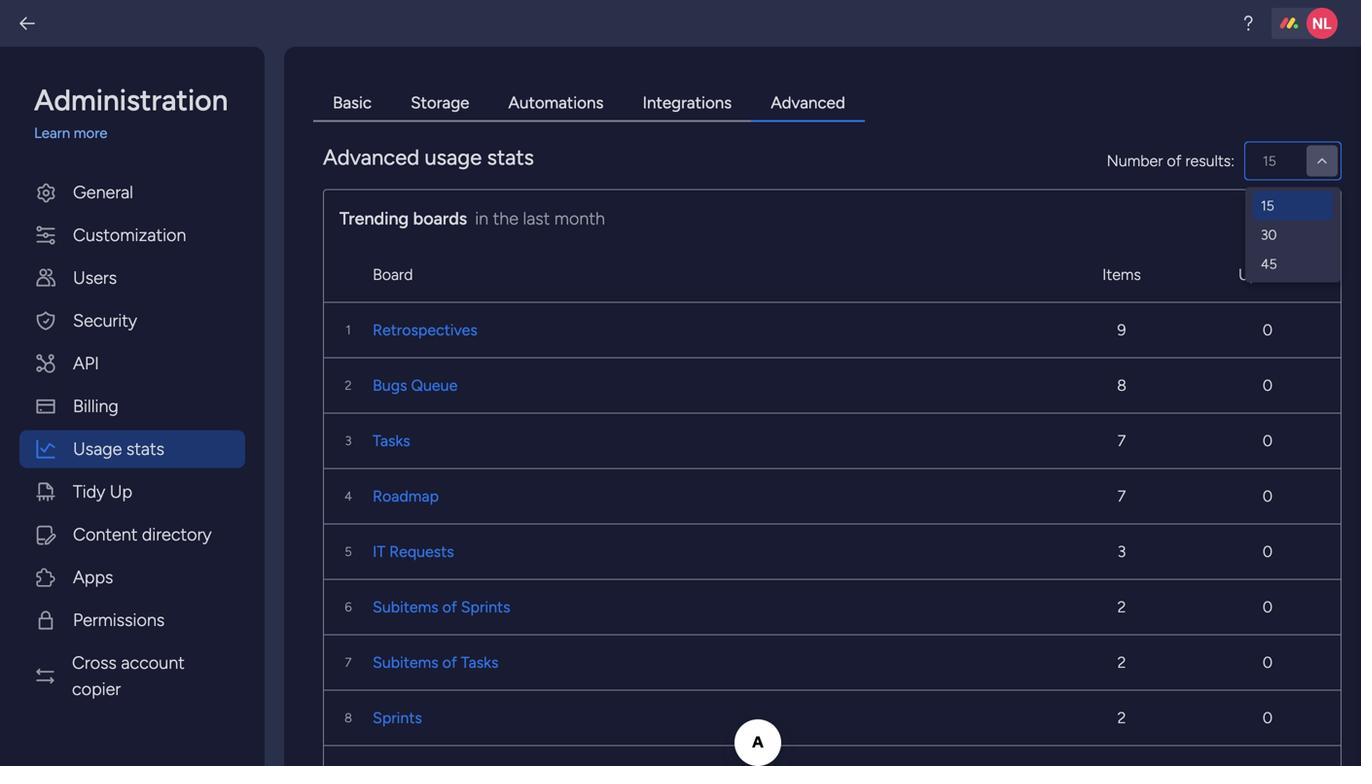Task type: describe. For each thing, give the bounding box(es) containing it.
usage stats button
[[19, 431, 245, 469]]

usage stats
[[73, 439, 164, 460]]

usage
[[425, 145, 482, 170]]

board
[[373, 266, 413, 284]]

2 for subitems of tasks
[[1118, 654, 1126, 673]]

general button
[[19, 174, 245, 212]]

of for sprints
[[442, 599, 457, 617]]

last
[[523, 208, 550, 229]]

0 for subitems of sprints
[[1263, 599, 1273, 617]]

learn
[[34, 125, 70, 142]]

help image
[[1239, 14, 1258, 33]]

content directory button
[[19, 516, 245, 554]]

7 for tasks
[[1118, 432, 1126, 451]]

users button
[[19, 259, 245, 297]]

api
[[73, 353, 99, 374]]

2 for sprints
[[1118, 709, 1126, 728]]

directory
[[142, 525, 212, 546]]

results:
[[1186, 152, 1235, 170]]

basic
[[333, 93, 372, 113]]

administration
[[34, 83, 228, 118]]

1 horizontal spatial 3
[[1118, 543, 1126, 562]]

0 vertical spatial sprints
[[461, 599, 511, 617]]

general
[[73, 182, 133, 203]]

billing
[[73, 396, 119, 417]]

0 for roadmap
[[1263, 488, 1273, 506]]

bugs
[[373, 377, 407, 395]]

advanced usage stats
[[323, 145, 534, 170]]

billing button
[[19, 388, 245, 426]]

sprints link
[[373, 707, 1049, 730]]

customization button
[[19, 217, 245, 255]]

tidy up button
[[19, 473, 245, 511]]

subitems of sprints link
[[373, 596, 1049, 619]]

integrations link
[[623, 86, 752, 122]]

4
[[345, 489, 352, 504]]

storage
[[411, 93, 470, 113]]

account
[[121, 653, 185, 674]]

30
[[1261, 227, 1277, 243]]

in
[[475, 208, 489, 229]]

roadmap link
[[373, 485, 1049, 509]]

0 for subitems of tasks
[[1263, 654, 1273, 673]]

0 horizontal spatial 3
[[345, 433, 352, 449]]

noah lott image
[[1307, 8, 1338, 39]]

bugs queue link
[[373, 374, 1049, 398]]

users
[[73, 268, 117, 289]]

trending boards in the last month
[[340, 208, 605, 229]]

basic link
[[313, 86, 391, 122]]

storage link
[[391, 86, 489, 122]]

retrospectives
[[373, 321, 478, 340]]

1 horizontal spatial stats
[[487, 145, 534, 170]]

advanced link
[[752, 86, 865, 122]]

the
[[493, 208, 519, 229]]

subitems of sprints
[[373, 599, 511, 617]]

permissions
[[73, 610, 165, 631]]

administration learn more
[[34, 83, 228, 142]]

it
[[373, 543, 386, 562]]

requests
[[389, 543, 454, 562]]

tasks link
[[373, 430, 1049, 453]]

1 vertical spatial sprints
[[373, 709, 422, 728]]

1 horizontal spatial 8
[[1117, 377, 1127, 395]]

apps
[[73, 567, 113, 588]]

subitems for subitems of sprints
[[373, 599, 439, 617]]

0 for tasks
[[1263, 432, 1273, 451]]

subitems for subitems of tasks
[[373, 654, 439, 673]]

9
[[1118, 321, 1127, 340]]



Task type: locate. For each thing, give the bounding box(es) containing it.
0 for sprints
[[1263, 709, 1273, 728]]

of for results:
[[1167, 152, 1182, 170]]

automations
[[508, 93, 604, 113]]

2 0 from the top
[[1263, 377, 1273, 395]]

customization
[[73, 225, 186, 246]]

cross account copier button
[[19, 645, 245, 709]]

back to workspace image
[[18, 14, 37, 33]]

tasks
[[373, 432, 410, 451], [461, 654, 499, 673]]

tidy up
[[73, 482, 132, 503]]

0 vertical spatial 15
[[1263, 153, 1277, 169]]

45
[[1261, 256, 1278, 273]]

roadmap
[[373, 488, 439, 506]]

1 vertical spatial tasks
[[461, 654, 499, 673]]

1 vertical spatial 15
[[1261, 198, 1275, 214]]

subitems of tasks
[[373, 654, 499, 673]]

5 0 from the top
[[1263, 543, 1273, 562]]

1 vertical spatial 7
[[1118, 488, 1126, 506]]

automations link
[[489, 86, 623, 122]]

of up subitems of tasks
[[442, 599, 457, 617]]

advanced for advanced usage stats
[[323, 145, 420, 170]]

0 for it requests
[[1263, 543, 1273, 562]]

of inside subitems of tasks link
[[442, 654, 457, 673]]

items
[[1103, 266, 1141, 284]]

it requests link
[[373, 541, 1049, 564]]

0 horizontal spatial stats
[[126, 439, 164, 460]]

cross
[[72, 653, 117, 674]]

8 0 from the top
[[1263, 709, 1273, 728]]

1 horizontal spatial advanced
[[771, 93, 846, 113]]

8
[[1117, 377, 1127, 395], [345, 711, 352, 726]]

apps button
[[19, 559, 245, 597]]

it requests
[[373, 543, 454, 562]]

usage
[[73, 439, 122, 460]]

sprints down subitems of tasks
[[373, 709, 422, 728]]

advanced
[[771, 93, 846, 113], [323, 145, 420, 170]]

stats inside button
[[126, 439, 164, 460]]

number
[[1107, 152, 1163, 170]]

sprints
[[461, 599, 511, 617], [373, 709, 422, 728]]

boards
[[413, 208, 467, 229]]

subitems down it requests
[[373, 599, 439, 617]]

1 vertical spatial 3
[[1118, 543, 1126, 562]]

0 for bugs queue
[[1263, 377, 1273, 395]]

0 vertical spatial stats
[[487, 145, 534, 170]]

updates
[[1239, 266, 1297, 284]]

0 for retrospectives
[[1263, 321, 1273, 340]]

advanced inside advanced link
[[771, 93, 846, 113]]

0 vertical spatial of
[[1167, 152, 1182, 170]]

more
[[74, 125, 108, 142]]

1 0 from the top
[[1263, 321, 1273, 340]]

1 subitems from the top
[[373, 599, 439, 617]]

subitems of tasks link
[[373, 652, 1049, 675]]

api button
[[19, 345, 245, 383]]

6 0 from the top
[[1263, 599, 1273, 617]]

tidy
[[73, 482, 105, 503]]

3
[[345, 433, 352, 449], [1118, 543, 1126, 562]]

7
[[1118, 432, 1126, 451], [1118, 488, 1126, 506], [345, 655, 352, 671]]

0 horizontal spatial 8
[[345, 711, 352, 726]]

1 vertical spatial of
[[442, 599, 457, 617]]

cross account copier
[[72, 653, 185, 700]]

1 vertical spatial advanced
[[323, 145, 420, 170]]

15 up 30
[[1261, 198, 1275, 214]]

0 horizontal spatial sprints
[[373, 709, 422, 728]]

1 vertical spatial stats
[[126, 439, 164, 460]]

tasks down bugs in the left of the page
[[373, 432, 410, 451]]

2 vertical spatial 7
[[345, 655, 352, 671]]

advanced for advanced
[[771, 93, 846, 113]]

0
[[1263, 321, 1273, 340], [1263, 377, 1273, 395], [1263, 432, 1273, 451], [1263, 488, 1273, 506], [1263, 543, 1273, 562], [1263, 599, 1273, 617], [1263, 654, 1273, 673], [1263, 709, 1273, 728]]

1
[[346, 322, 351, 338]]

7 0 from the top
[[1263, 654, 1273, 673]]

0 vertical spatial 7
[[1118, 432, 1126, 451]]

0 vertical spatial tasks
[[373, 432, 410, 451]]

of down subitems of sprints
[[442, 654, 457, 673]]

content directory
[[73, 525, 212, 546]]

subitems down subitems of sprints
[[373, 654, 439, 673]]

copier
[[72, 679, 121, 700]]

0 vertical spatial 8
[[1117, 377, 1127, 395]]

learn more link
[[34, 123, 245, 145]]

4 0 from the top
[[1263, 488, 1273, 506]]

of for tasks
[[442, 654, 457, 673]]

number of results:
[[1107, 152, 1235, 170]]

0 vertical spatial subitems
[[373, 599, 439, 617]]

retrospectives link
[[373, 319, 1049, 342]]

3 0 from the top
[[1263, 432, 1273, 451]]

2 vertical spatial of
[[442, 654, 457, 673]]

7 for roadmap
[[1118, 488, 1126, 506]]

2 for subitems of sprints
[[1118, 599, 1126, 617]]

0 vertical spatial 3
[[345, 433, 352, 449]]

of
[[1167, 152, 1182, 170], [442, 599, 457, 617], [442, 654, 457, 673]]

1 horizontal spatial sprints
[[461, 599, 511, 617]]

stats
[[487, 145, 534, 170], [126, 439, 164, 460]]

6
[[345, 600, 352, 615]]

1 vertical spatial subitems
[[373, 654, 439, 673]]

1 vertical spatial 8
[[345, 711, 352, 726]]

2 subitems from the top
[[373, 654, 439, 673]]

of left results:
[[1167, 152, 1182, 170]]

5
[[345, 544, 352, 560]]

security
[[73, 310, 137, 331]]

2
[[345, 378, 352, 393], [1118, 599, 1126, 617], [1118, 654, 1126, 673], [1118, 709, 1126, 728]]

0 horizontal spatial tasks
[[373, 432, 410, 451]]

up
[[110, 482, 132, 503]]

sprints up subitems of tasks
[[461, 599, 511, 617]]

tasks down subitems of sprints
[[461, 654, 499, 673]]

month
[[555, 208, 605, 229]]

subitems
[[373, 599, 439, 617], [373, 654, 439, 673]]

0 vertical spatial advanced
[[771, 93, 846, 113]]

permissions button
[[19, 602, 245, 640]]

15 right results:
[[1263, 153, 1277, 169]]

15
[[1263, 153, 1277, 169], [1261, 198, 1275, 214]]

content
[[73, 525, 138, 546]]

queue
[[411, 377, 458, 395]]

stats right usage at the left
[[487, 145, 534, 170]]

security button
[[19, 302, 245, 340]]

0 horizontal spatial advanced
[[323, 145, 420, 170]]

stats down billing button
[[126, 439, 164, 460]]

bugs queue
[[373, 377, 458, 395]]

trending
[[340, 208, 409, 229]]

integrations
[[643, 93, 732, 113]]

1 horizontal spatial tasks
[[461, 654, 499, 673]]

of inside "subitems of sprints" link
[[442, 599, 457, 617]]



Task type: vqa. For each thing, say whether or not it's contained in the screenshot.
apps marketplace image
no



